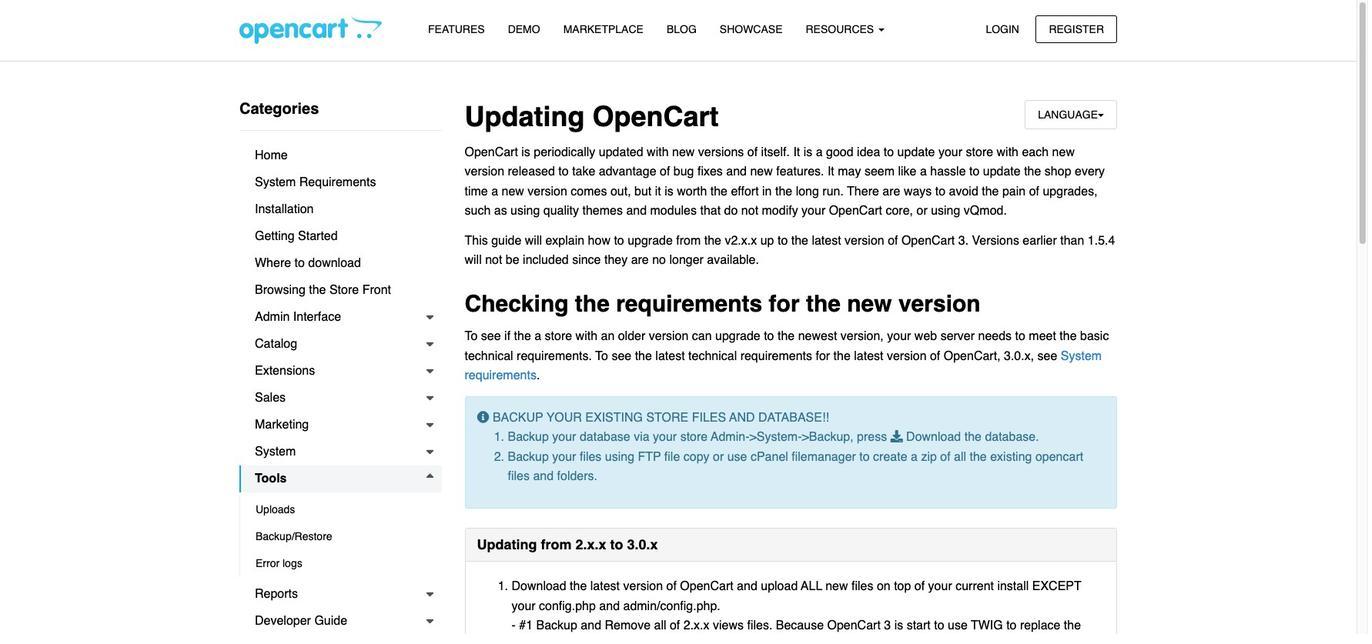 Task type: vqa. For each thing, say whether or not it's contained in the screenshot.
Where to download "LINK"
yes



Task type: describe. For each thing, give the bounding box(es) containing it.
admin interface link
[[239, 304, 442, 331]]

installation link
[[239, 196, 442, 223]]

version up quality
[[528, 185, 567, 199]]

except
[[1032, 580, 1081, 594]]

the down each
[[1024, 165, 1041, 179]]

start
[[907, 619, 931, 633]]

guide
[[314, 614, 347, 628]]

download for download the database.
[[906, 430, 961, 444]]

to up 3.0.x,
[[1015, 330, 1025, 344]]

features link
[[417, 16, 496, 43]]

pain
[[1002, 185, 1026, 199]]

v2.x.x
[[725, 234, 757, 248]]

reports
[[255, 587, 298, 601]]

backup/restore
[[256, 530, 332, 543]]

is up released
[[521, 145, 530, 159]]

0 vertical spatial for
[[769, 290, 800, 317]]

copy
[[684, 450, 710, 464]]

may
[[838, 165, 861, 179]]

1 horizontal spatial with
[[647, 145, 669, 159]]

themes
[[582, 204, 623, 218]]

installation
[[255, 202, 314, 216]]

each
[[1022, 145, 1049, 159]]

periodically
[[534, 145, 595, 159]]

language button
[[1025, 100, 1117, 130]]

worth
[[677, 185, 707, 199]]

and inside backup your files using ftp file copy or use cpanel filemanager to create a zip of all the existing opencart files and folders.
[[533, 470, 554, 484]]

there
[[847, 185, 879, 199]]

latest up 'store'
[[655, 349, 685, 363]]

opencart down there
[[829, 204, 882, 218]]

opencart up updated
[[592, 101, 719, 132]]

vqmod.
[[964, 204, 1007, 218]]

1 vertical spatial will
[[465, 253, 482, 267]]

all
[[801, 580, 822, 594]]

and down but
[[626, 204, 647, 218]]

updated
[[599, 145, 643, 159]]

0 horizontal spatial update
[[897, 145, 935, 159]]

use inside backup your files using ftp file copy or use cpanel filemanager to create a zip of all the existing opencart files and folders.
[[727, 450, 747, 464]]

advantage
[[599, 165, 656, 179]]

are inside this guide will explain how to upgrade from the v2.x.x up to the latest version of opencart 3. versions earlier than 1.5.4 will not be included since they are no longer available.
[[631, 253, 649, 267]]

sales
[[255, 391, 286, 405]]

bug
[[674, 165, 694, 179]]

config.php
[[539, 599, 596, 613]]

new up in
[[750, 165, 773, 179]]

than
[[1060, 234, 1084, 248]]

the up system requirements link in the bottom of the page
[[778, 330, 795, 344]]

twig
[[971, 619, 1003, 633]]

your down your
[[552, 430, 576, 444]]

0 vertical spatial it
[[793, 145, 800, 159]]

getting started link
[[239, 223, 442, 250]]

the right the replace
[[1064, 619, 1081, 633]]

but
[[634, 185, 652, 199]]

updating opencart
[[465, 101, 719, 132]]

your up "hassle"
[[939, 145, 962, 159]]

opencart inside this guide will explain how to upgrade from the v2.x.x up to the latest version of opencart 3. versions earlier than 1.5.4 will not be included since they are no longer available.
[[902, 234, 955, 248]]

demo link
[[496, 16, 552, 43]]

system for system requirements
[[255, 176, 296, 189]]

store for to see if the a store with an older version can upgrade to the newest version, your web server needs to meet the basic technical requirements. to see the latest technical requirements for the latest version of opencart, 3.0.x, see
[[545, 330, 572, 344]]

blog
[[667, 23, 697, 35]]

system for system
[[255, 445, 296, 459]]

new up version,
[[847, 290, 892, 317]]

categories
[[239, 100, 319, 118]]

marketing
[[255, 418, 309, 432]]

marketplace
[[563, 23, 644, 35]]

of down the admin/config.php.
[[670, 619, 680, 633]]

1 horizontal spatial update
[[983, 165, 1021, 179]]

to up 'system requirements'
[[764, 330, 774, 344]]

avoid
[[949, 185, 978, 199]]

how
[[588, 234, 611, 248]]

seem
[[865, 165, 895, 179]]

server
[[941, 330, 975, 344]]

info circle image
[[477, 411, 489, 423]]

to right where
[[295, 256, 305, 270]]

opencart
[[1035, 450, 1083, 464]]

new up shop
[[1052, 145, 1075, 159]]

requirements inside 'system requirements'
[[465, 369, 537, 383]]

file
[[664, 450, 680, 464]]

take
[[572, 165, 595, 179]]

press
[[857, 430, 887, 444]]

download the latest version of opencart and upload all new files on top of your current install except your config.php and admin/config.php. - #1 backup and remove all of 2.x.x views files. because opencart 3 is start to use twig to replace the
[[512, 580, 1081, 634]]

developer guide link
[[239, 608, 442, 634]]

0 horizontal spatial to
[[465, 330, 478, 344]]

new up as
[[502, 185, 524, 199]]

to right how
[[614, 234, 624, 248]]

opencart left "3"
[[827, 619, 881, 633]]

opencart up the time
[[465, 145, 518, 159]]

system requirements link
[[239, 169, 442, 196]]

of inside to see if the a store with an older version can upgrade to the newest version, your web server needs to meet the basic technical requirements. to see the latest technical requirements for the latest version of opencart, 3.0.x, see
[[930, 349, 940, 363]]

resources
[[806, 23, 877, 35]]

like
[[898, 165, 917, 179]]

the right in
[[775, 185, 792, 199]]

they
[[604, 253, 628, 267]]

catalog
[[255, 337, 297, 351]]

upload
[[761, 580, 798, 594]]

system requirements link
[[465, 349, 1102, 383]]

2 horizontal spatial see
[[1038, 349, 1057, 363]]

the inside backup your files using ftp file copy or use cpanel filemanager to create a zip of all the existing opencart files and folders.
[[970, 450, 987, 464]]

0 vertical spatial files
[[580, 450, 602, 464]]

of up the admin/config.php.
[[666, 580, 677, 594]]

guide
[[491, 234, 522, 248]]

your up #1
[[512, 599, 536, 613]]

the up "that"
[[710, 185, 728, 199]]

>system-
[[750, 430, 802, 444]]

to up 'avoid'
[[969, 165, 980, 179]]

developer
[[255, 614, 311, 628]]

opencart up the admin/config.php.
[[680, 580, 733, 594]]

extensions
[[255, 364, 315, 378]]

admin
[[255, 310, 290, 324]]

that
[[700, 204, 721, 218]]

-
[[512, 619, 516, 633]]

latest down version,
[[854, 349, 884, 363]]

1 horizontal spatial see
[[612, 349, 632, 363]]

create
[[873, 450, 907, 464]]

of right pain
[[1029, 185, 1039, 199]]

download the database.
[[903, 430, 1039, 444]]

if
[[504, 330, 511, 344]]

the right if
[[514, 330, 531, 344]]

1 horizontal spatial will
[[525, 234, 542, 248]]

versions
[[698, 145, 744, 159]]

a right like
[[920, 165, 927, 179]]

to right start
[[934, 619, 944, 633]]

use inside the "download the latest version of opencart and upload all new files on top of your current install except your config.php and admin/config.php. - #1 backup and remove all of 2.x.x views files. because opencart 3 is start to use twig to replace the"
[[948, 619, 968, 633]]

latest inside the "download the latest version of opencart and upload all new files on top of your current install except your config.php and admin/config.php. - #1 backup and remove all of 2.x.x views files. because opencart 3 is start to use twig to replace the"
[[590, 580, 620, 594]]

meet
[[1029, 330, 1056, 344]]

to right twig
[[1006, 619, 1017, 633]]

the left v2.x.x
[[704, 234, 721, 248]]

good
[[826, 145, 854, 159]]

browsing the store front
[[255, 283, 391, 297]]

since
[[572, 253, 601, 267]]

login
[[986, 23, 1019, 35]]

the right up
[[791, 234, 808, 248]]

of left bug on the top
[[660, 165, 670, 179]]

backup your files using ftp file copy or use cpanel filemanager to create a zip of all the existing opencart files and folders.
[[508, 450, 1083, 484]]

the up vqmod.
[[982, 185, 999, 199]]

available.
[[707, 253, 759, 267]]

of inside this guide will explain how to upgrade from the v2.x.x up to the latest version of opencart 3. versions earlier than 1.5.4 will not be included since they are no longer available.
[[888, 234, 898, 248]]

where to download
[[255, 256, 361, 270]]

home
[[255, 149, 288, 162]]

getting
[[255, 229, 295, 243]]

error logs link
[[240, 551, 442, 577]]

the up an
[[575, 290, 610, 317]]

upgrade inside to see if the a store with an older version can upgrade to the newest version, your web server needs to meet the basic technical requirements. to see the latest technical requirements for the latest version of opencart, 3.0.x, see
[[715, 330, 760, 344]]

store
[[329, 283, 359, 297]]

because
[[776, 619, 824, 633]]

store for backup your database via your store admin->system->backup, press
[[680, 430, 708, 444]]

on
[[877, 580, 891, 594]]

opencart - open source shopping cart solution image
[[239, 16, 382, 44]]

your down "long"
[[802, 204, 826, 218]]

blog link
[[655, 16, 708, 43]]

error
[[256, 557, 280, 570]]

an
[[601, 330, 615, 344]]

the right meet at the right of page
[[1060, 330, 1077, 344]]

home link
[[239, 142, 442, 169]]

2.x.x inside the "download the latest version of opencart and upload all new files on top of your current install except your config.php and admin/config.php. - #1 backup and remove all of 2.x.x views files. because opencart 3 is start to use twig to replace the"
[[684, 619, 710, 633]]

error logs
[[256, 557, 302, 570]]

using inside backup your files using ftp file copy or use cpanel filemanager to create a zip of all the existing opencart files and folders.
[[605, 450, 634, 464]]



Task type: locate. For each thing, give the bounding box(es) containing it.
version up the admin/config.php.
[[623, 580, 663, 594]]

not left be
[[485, 253, 502, 267]]

earlier
[[1023, 234, 1057, 248]]

2 vertical spatial requirements
[[465, 369, 537, 383]]

the up 'newest'
[[806, 290, 841, 317]]

1 horizontal spatial not
[[741, 204, 758, 218]]

see down older
[[612, 349, 632, 363]]

0 vertical spatial upgrade
[[628, 234, 673, 248]]

1 vertical spatial store
[[545, 330, 572, 344]]

0 vertical spatial will
[[525, 234, 542, 248]]

or down ways
[[917, 204, 928, 218]]

for up to see if the a store with an older version can upgrade to the newest version, your web server needs to meet the basic technical requirements. to see the latest technical requirements for the latest version of opencart, 3.0.x, see
[[769, 290, 800, 317]]

0 horizontal spatial not
[[485, 253, 502, 267]]

files up folders.
[[580, 450, 602, 464]]

version up the web
[[898, 290, 981, 317]]

this guide will explain how to upgrade from the v2.x.x up to the latest version of opencart 3. versions earlier than 1.5.4 will not be included since they are no longer available.
[[465, 234, 1115, 267]]

system down home
[[255, 176, 296, 189]]

upgrades,
[[1043, 185, 1098, 199]]

1 horizontal spatial are
[[883, 185, 900, 199]]

a inside to see if the a store with an older version can upgrade to the newest version, your web server needs to meet the basic technical requirements. to see the latest technical requirements for the latest version of opencart, 3.0.x, see
[[535, 330, 541, 344]]

store up the copy on the bottom
[[680, 430, 708, 444]]

of right top
[[915, 580, 925, 594]]

0 horizontal spatial see
[[481, 330, 501, 344]]

the down older
[[635, 349, 652, 363]]

1 horizontal spatial from
[[676, 234, 701, 248]]

use down admin-
[[727, 450, 747, 464]]

to down the press
[[860, 450, 870, 464]]

will up included
[[525, 234, 542, 248]]

the down download the database.
[[970, 450, 987, 464]]

backup inside the "download the latest version of opencart and upload all new files on top of your current install except your config.php and admin/config.php. - #1 backup and remove all of 2.x.x views files. because opencart 3 is start to use twig to replace the"
[[536, 619, 577, 633]]

your inside to see if the a store with an older version can upgrade to the newest version, your web server needs to meet the basic technical requirements. to see the latest technical requirements for the latest version of opencart, 3.0.x, see
[[887, 330, 911, 344]]

0 horizontal spatial or
[[713, 450, 724, 464]]

1 vertical spatial system
[[1061, 349, 1102, 363]]

update up like
[[897, 145, 935, 159]]

backup for backup your files using ftp file copy or use cpanel filemanager to create a zip of all the existing opencart files and folders.
[[508, 450, 549, 464]]

download inside alert
[[906, 430, 961, 444]]

is right "3"
[[894, 619, 903, 633]]

>backup,
[[802, 430, 854, 444]]

backup
[[493, 411, 543, 425]]

0 vertical spatial backup
[[508, 430, 549, 444]]

download inside the "download the latest version of opencart and upload all new files on top of your current install except your config.php and admin/config.php. - #1 backup and remove all of 2.x.x views files. because opencart 3 is start to use twig to replace the"
[[512, 580, 566, 594]]

latest up the config.php
[[590, 580, 620, 594]]

0 horizontal spatial using
[[511, 204, 540, 218]]

download image
[[891, 430, 903, 443]]

database!!
[[758, 411, 829, 425]]

0 horizontal spatial with
[[576, 330, 597, 344]]

version,
[[841, 330, 884, 344]]

filemanager
[[792, 450, 856, 464]]

new right all
[[826, 580, 848, 594]]

2 vertical spatial backup
[[536, 619, 577, 633]]

use
[[727, 450, 747, 464], [948, 619, 968, 633]]

0 horizontal spatial download
[[512, 580, 566, 594]]

catalog link
[[239, 331, 442, 358]]

to right idea on the right of page
[[884, 145, 894, 159]]

1 vertical spatial update
[[983, 165, 1021, 179]]

0 horizontal spatial from
[[541, 537, 572, 553]]

to
[[884, 145, 894, 159], [558, 165, 569, 179], [969, 165, 980, 179], [935, 185, 946, 199], [614, 234, 624, 248], [778, 234, 788, 248], [295, 256, 305, 270], [764, 330, 774, 344], [1015, 330, 1025, 344], [860, 450, 870, 464], [610, 537, 623, 553], [934, 619, 944, 633], [1006, 619, 1017, 633]]

login link
[[973, 15, 1032, 43]]

from up the config.php
[[541, 537, 572, 553]]

are left 'no'
[[631, 253, 649, 267]]

1 vertical spatial upgrade
[[715, 330, 760, 344]]

0 vertical spatial from
[[676, 234, 701, 248]]

a up requirements.
[[535, 330, 541, 344]]

1 horizontal spatial it
[[828, 165, 834, 179]]

update up pain
[[983, 165, 1021, 179]]

1 horizontal spatial using
[[605, 450, 634, 464]]

itself.
[[761, 145, 790, 159]]

is up features.
[[804, 145, 812, 159]]

1 vertical spatial all
[[654, 619, 666, 633]]

1 horizontal spatial technical
[[688, 349, 737, 363]]

requirements.
[[517, 349, 592, 363]]

is right it
[[665, 185, 673, 199]]

are inside the opencart is periodically updated with new versions of itself. it is a good idea to update your store with each new version released to take advantage of bug fixes and new features. it may seem like a hassle to update the shop every time a new version comes out, but it is worth the effort in the long run. there are ways to avoid the pain of upgrades, such as using quality themes and modules that do not modify your opencart core, or using vqmod.
[[883, 185, 900, 199]]

1 vertical spatial it
[[828, 165, 834, 179]]

and up effort
[[726, 165, 747, 179]]

of down the web
[[930, 349, 940, 363]]

long
[[796, 185, 819, 199]]

1 vertical spatial requirements
[[740, 349, 812, 363]]

all inside backup your files using ftp file copy or use cpanel filemanager to create a zip of all the existing opencart files and folders.
[[954, 450, 966, 464]]

store inside alert
[[680, 430, 708, 444]]

updating for updating opencart
[[465, 101, 585, 132]]

the left database.
[[964, 430, 982, 444]]

0 horizontal spatial use
[[727, 450, 747, 464]]

are up 'core,' on the right top
[[883, 185, 900, 199]]

requirements inside to see if the a store with an older version can upgrade to the newest version, your web server needs to meet the basic technical requirements. to see the latest technical requirements for the latest version of opencart, 3.0.x, see
[[740, 349, 812, 363]]

replace
[[1020, 619, 1061, 633]]

alert containing backup your existing store files and database!!
[[465, 396, 1117, 509]]

1 vertical spatial updating
[[477, 537, 537, 553]]

upgrade
[[628, 234, 673, 248], [715, 330, 760, 344]]

a right the time
[[491, 185, 498, 199]]

0 vertical spatial updating
[[465, 101, 585, 132]]

system link
[[239, 439, 442, 466]]

.
[[537, 369, 540, 383]]

front
[[362, 283, 391, 297]]

0 horizontal spatial technical
[[465, 349, 513, 363]]

with up advantage in the top left of the page
[[647, 145, 669, 159]]

1 vertical spatial to
[[595, 349, 608, 363]]

or inside backup your files using ftp file copy or use cpanel filemanager to create a zip of all the existing opencart files and folders.
[[713, 450, 724, 464]]

from inside this guide will explain how to upgrade from the v2.x.x up to the latest version of opencart 3. versions earlier than 1.5.4 will not be included since they are no longer available.
[[676, 234, 701, 248]]

see down meet at the right of page
[[1038, 349, 1057, 363]]

needs
[[978, 330, 1012, 344]]

1 vertical spatial from
[[541, 537, 572, 553]]

0 vertical spatial or
[[917, 204, 928, 218]]

2 technical from the left
[[688, 349, 737, 363]]

to inside backup your files using ftp file copy or use cpanel filemanager to create a zip of all the existing opencart files and folders.
[[860, 450, 870, 464]]

system inside 'system requirements'
[[1061, 349, 1102, 363]]

0 vertical spatial update
[[897, 145, 935, 159]]

of left itself.
[[747, 145, 758, 159]]

0 horizontal spatial are
[[631, 253, 649, 267]]

1 horizontal spatial for
[[816, 349, 830, 363]]

system for system requirements
[[1061, 349, 1102, 363]]

system down the basic
[[1061, 349, 1102, 363]]

it up features.
[[793, 145, 800, 159]]

version down there
[[845, 234, 884, 248]]

2 horizontal spatial store
[[966, 145, 993, 159]]

version inside the "download the latest version of opencart and upload all new files on top of your current install except your config.php and admin/config.php. - #1 backup and remove all of 2.x.x views files. because opencart 3 is start to use twig to replace the"
[[623, 580, 663, 594]]

0 vertical spatial all
[[954, 450, 966, 464]]

such
[[465, 204, 491, 218]]

where
[[255, 256, 291, 270]]

released
[[508, 165, 555, 179]]

the up the config.php
[[570, 580, 587, 594]]

1 vertical spatial or
[[713, 450, 724, 464]]

is inside the "download the latest version of opencart and upload all new files on top of your current install except your config.php and admin/config.php. - #1 backup and remove all of 2.x.x views files. because opencart 3 is start to use twig to replace the"
[[894, 619, 903, 633]]

all down download the database.
[[954, 450, 966, 464]]

0 vertical spatial 2.x.x
[[576, 537, 606, 553]]

download up the config.php
[[512, 580, 566, 594]]

a left the zip
[[911, 450, 918, 464]]

your
[[939, 145, 962, 159], [802, 204, 826, 218], [887, 330, 911, 344], [552, 430, 576, 444], [653, 430, 677, 444], [552, 450, 576, 464], [928, 580, 952, 594], [512, 599, 536, 613]]

use left twig
[[948, 619, 968, 633]]

0 vertical spatial download
[[906, 430, 961, 444]]

2 vertical spatial system
[[255, 445, 296, 459]]

files.
[[747, 619, 773, 633]]

0 vertical spatial requirements
[[616, 290, 762, 317]]

to right up
[[778, 234, 788, 248]]

version inside this guide will explain how to upgrade from the v2.x.x up to the latest version of opencart 3. versions earlier than 1.5.4 will not be included since they are no longer available.
[[845, 234, 884, 248]]

0 vertical spatial are
[[883, 185, 900, 199]]

getting started
[[255, 229, 338, 243]]

0 horizontal spatial it
[[793, 145, 800, 159]]

with left an
[[576, 330, 597, 344]]

version up the time
[[465, 165, 504, 179]]

0 vertical spatial system
[[255, 176, 296, 189]]

0 horizontal spatial store
[[545, 330, 572, 344]]

for inside to see if the a store with an older version can upgrade to the newest version, your web server needs to meet the basic technical requirements. to see the latest technical requirements for the latest version of opencart, 3.0.x, see
[[816, 349, 830, 363]]

your left the web
[[887, 330, 911, 344]]

older
[[618, 330, 645, 344]]

the left store
[[309, 283, 326, 297]]

checking the requirements for the new version
[[465, 290, 981, 317]]

download for download the latest version of opencart and upload all new files on top of your current install except your config.php and admin/config.php. - #1 backup and remove all of 2.x.x views files. because opencart 3 is start to use twig to replace the
[[512, 580, 566, 594]]

version down the web
[[887, 349, 927, 363]]

1 horizontal spatial all
[[954, 450, 966, 464]]

to left '3.0.x'
[[610, 537, 623, 553]]

all down the admin/config.php.
[[654, 619, 666, 633]]

backup for backup your database via your store admin->system->backup, press
[[508, 430, 549, 444]]

alert
[[465, 396, 1117, 509]]

updating for updating from 2.x.x to 3.0.x
[[477, 537, 537, 553]]

not inside the opencart is periodically updated with new versions of itself. it is a good idea to update your store with each new version released to take advantage of bug fixes and new features. it may seem like a hassle to update the shop every time a new version comes out, but it is worth the effort in the long run. there are ways to avoid the pain of upgrades, such as using quality themes and modules that do not modify your opencart core, or using vqmod.
[[741, 204, 758, 218]]

see left if
[[481, 330, 501, 344]]

modules
[[650, 204, 697, 218]]

0 horizontal spatial all
[[654, 619, 666, 633]]

new up bug on the top
[[672, 145, 695, 159]]

2.x.x down the admin/config.php.
[[684, 619, 710, 633]]

2 vertical spatial store
[[680, 430, 708, 444]]

not right do
[[741, 204, 758, 218]]

quality
[[543, 204, 579, 218]]

install
[[997, 580, 1029, 594]]

3.
[[958, 234, 969, 248]]

and
[[726, 165, 747, 179], [626, 204, 647, 218], [533, 470, 554, 484], [737, 580, 757, 594], [599, 599, 620, 613], [581, 619, 601, 633]]

latest inside this guide will explain how to upgrade from the v2.x.x up to the latest version of opencart 3. versions earlier than 1.5.4 will not be included since they are no longer available.
[[812, 234, 841, 248]]

of right the zip
[[940, 450, 951, 464]]

your down 'store'
[[653, 430, 677, 444]]

register link
[[1036, 15, 1117, 43]]

upgrade inside this guide will explain how to upgrade from the v2.x.x up to the latest version of opencart 3. versions earlier than 1.5.4 will not be included since they are no longer available.
[[628, 234, 673, 248]]

1 vertical spatial not
[[485, 253, 502, 267]]

browsing
[[255, 283, 306, 297]]

to left if
[[465, 330, 478, 344]]

#1
[[519, 619, 533, 633]]

not inside this guide will explain how to upgrade from the v2.x.x up to the latest version of opencart 3. versions earlier than 1.5.4 will not be included since they are no longer available.
[[485, 253, 502, 267]]

system requirements
[[465, 349, 1102, 383]]

1 vertical spatial are
[[631, 253, 649, 267]]

1 vertical spatial 2.x.x
[[684, 619, 710, 633]]

all inside the "download the latest version of opencart and upload all new files on top of your current install except your config.php and admin/config.php. - #1 backup and remove all of 2.x.x views files. because opencart 3 is start to use twig to replace the"
[[654, 619, 666, 633]]

0 horizontal spatial will
[[465, 253, 482, 267]]

your up folders.
[[552, 450, 576, 464]]

download
[[906, 430, 961, 444], [512, 580, 566, 594]]

opencart left 3.
[[902, 234, 955, 248]]

1 horizontal spatial files
[[580, 450, 602, 464]]

basic
[[1080, 330, 1109, 344]]

folders.
[[557, 470, 597, 484]]

your
[[546, 411, 582, 425]]

a left good
[[816, 145, 823, 159]]

interface
[[293, 310, 341, 324]]

your inside backup your files using ftp file copy or use cpanel filemanager to create a zip of all the existing opencart files and folders.
[[552, 450, 576, 464]]

1 technical from the left
[[465, 349, 513, 363]]

and left upload
[[737, 580, 757, 594]]

admin/config.php.
[[623, 599, 721, 613]]

0 horizontal spatial 2.x.x
[[576, 537, 606, 553]]

showcase
[[720, 23, 783, 35]]

system
[[255, 176, 296, 189], [1061, 349, 1102, 363], [255, 445, 296, 459]]

files left on
[[852, 580, 873, 594]]

1 horizontal spatial store
[[680, 430, 708, 444]]

opencart,
[[944, 349, 1001, 363]]

will down the this
[[465, 253, 482, 267]]

and down the config.php
[[581, 619, 601, 633]]

marketplace link
[[552, 16, 655, 43]]

system up tools on the left bottom of page
[[255, 445, 296, 459]]

2 vertical spatial files
[[852, 580, 873, 594]]

effort
[[731, 185, 759, 199]]

1 vertical spatial for
[[816, 349, 830, 363]]

updating from 2.x.x to 3.0.x
[[477, 537, 658, 553]]

0 vertical spatial use
[[727, 450, 747, 464]]

0 vertical spatial store
[[966, 145, 993, 159]]

requirements
[[299, 176, 376, 189]]

updating
[[465, 101, 585, 132], [477, 537, 537, 553]]

version left can
[[649, 330, 689, 344]]

store inside the opencart is periodically updated with new versions of itself. it is a good idea to update your store with each new version released to take advantage of bug fixes and new features. it may seem like a hassle to update the shop every time a new version comes out, but it is worth the effort in the long run. there are ways to avoid the pain of upgrades, such as using quality themes and modules that do not modify your opencart core, or using vqmod.
[[966, 145, 993, 159]]

are
[[883, 185, 900, 199], [631, 253, 649, 267]]

1 vertical spatial download
[[512, 580, 566, 594]]

zip
[[921, 450, 937, 464]]

0 vertical spatial not
[[741, 204, 758, 218]]

for
[[769, 290, 800, 317], [816, 349, 830, 363]]

a
[[816, 145, 823, 159], [920, 165, 927, 179], [491, 185, 498, 199], [535, 330, 541, 344], [911, 450, 918, 464]]

sales link
[[239, 385, 442, 412]]

features.
[[776, 165, 824, 179]]

2 horizontal spatial files
[[852, 580, 873, 594]]

your left current on the right bottom of the page
[[928, 580, 952, 594]]

modify
[[762, 204, 798, 218]]

store up requirements.
[[545, 330, 572, 344]]

with inside to see if the a store with an older version can upgrade to the newest version, your web server needs to meet the basic technical requirements. to see the latest technical requirements for the latest version of opencart, 3.0.x, see
[[576, 330, 597, 344]]

tools link
[[239, 466, 442, 493]]

in
[[762, 185, 772, 199]]

the down version,
[[834, 349, 851, 363]]

0 horizontal spatial for
[[769, 290, 800, 317]]

0 horizontal spatial upgrade
[[628, 234, 673, 248]]

to down "hassle"
[[935, 185, 946, 199]]

store inside to see if the a store with an older version can upgrade to the newest version, your web server needs to meet the basic technical requirements. to see the latest technical requirements for the latest version of opencart, 3.0.x, see
[[545, 330, 572, 344]]

0 vertical spatial to
[[465, 330, 478, 344]]

1 horizontal spatial use
[[948, 619, 968, 633]]

upgrade right can
[[715, 330, 760, 344]]

2.x.x left '3.0.x'
[[576, 537, 606, 553]]

and up remove
[[599, 599, 620, 613]]

reports link
[[239, 581, 442, 608]]

no
[[652, 253, 666, 267]]

or inside the opencart is periodically updated with new versions of itself. it is a good idea to update your store with each new version released to take advantage of bug fixes and new features. it may seem like a hassle to update the shop every time a new version comes out, but it is worth the effort in the long run. there are ways to avoid the pain of upgrades, such as using quality themes and modules that do not modify your opencart core, or using vqmod.
[[917, 204, 928, 218]]

files inside the "download the latest version of opencart and upload all new files on top of your current install except your config.php and admin/config.php. - #1 backup and remove all of 2.x.x views files. because opencart 3 is start to use twig to replace the"
[[852, 580, 873, 594]]

opencart
[[592, 101, 719, 132], [465, 145, 518, 159], [829, 204, 882, 218], [902, 234, 955, 248], [680, 580, 733, 594], [827, 619, 881, 633]]

requirements down if
[[465, 369, 537, 383]]

time
[[465, 185, 488, 199]]

views
[[713, 619, 744, 633]]

2 horizontal spatial with
[[997, 145, 1019, 159]]

1 horizontal spatial upgrade
[[715, 330, 760, 344]]

download up the zip
[[906, 430, 961, 444]]

0 horizontal spatial files
[[508, 470, 530, 484]]

1 vertical spatial use
[[948, 619, 968, 633]]

1 vertical spatial files
[[508, 470, 530, 484]]

tools
[[255, 472, 287, 486]]

1 horizontal spatial download
[[906, 430, 961, 444]]

1 horizontal spatial 2.x.x
[[684, 619, 710, 633]]

as
[[494, 204, 507, 218]]

cpanel
[[751, 450, 788, 464]]

new inside the "download the latest version of opencart and upload all new files on top of your current install except your config.php and admin/config.php. - #1 backup and remove all of 2.x.x views files. because opencart 3 is start to use twig to replace the"
[[826, 580, 848, 594]]

1 horizontal spatial or
[[917, 204, 928, 218]]

a inside backup your files using ftp file copy or use cpanel filemanager to create a zip of all the existing opencart files and folders.
[[911, 450, 918, 464]]

to down periodically
[[558, 165, 569, 179]]

of inside backup your files using ftp file copy or use cpanel filemanager to create a zip of all the existing opencart files and folders.
[[940, 450, 951, 464]]

this
[[465, 234, 488, 248]]

to down an
[[595, 349, 608, 363]]

admin interface
[[255, 310, 341, 324]]

2 horizontal spatial using
[[931, 204, 960, 218]]

1 horizontal spatial to
[[595, 349, 608, 363]]

backup inside backup your files using ftp file copy or use cpanel filemanager to create a zip of all the existing opencart files and folders.
[[508, 450, 549, 464]]

1 vertical spatial backup
[[508, 450, 549, 464]]

3.0.x,
[[1004, 349, 1034, 363]]

backup/restore link
[[240, 524, 442, 551]]



